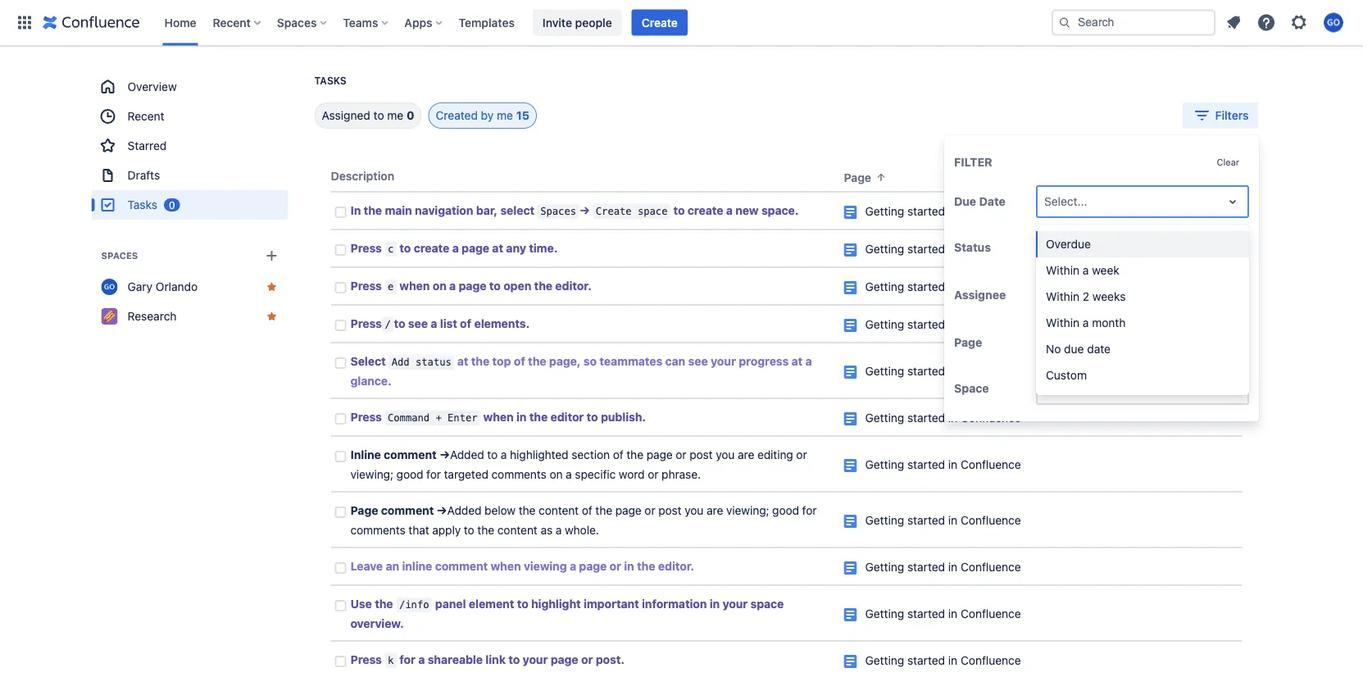 Task type: describe. For each thing, give the bounding box(es) containing it.
search
[[1043, 288, 1080, 302]]

apps button
[[400, 9, 449, 36]]

8 confluence from the top
[[961, 514, 1022, 527]]

started for to see a list of elements.
[[908, 318, 946, 331]]

inline
[[351, 448, 381, 462]]

7 getting from the top
[[866, 458, 905, 472]]

confluence for when on a page to open the editor.
[[961, 280, 1022, 294]]

good inside added to a highlighted section of the page or post you are editing or viewing; good for targeted comments on a specific word or phrase.
[[397, 468, 424, 481]]

word
[[619, 468, 645, 481]]

getting started in confluence for when on a page to open the editor.
[[866, 280, 1022, 294]]

time.
[[529, 242, 558, 255]]

to right editor
[[587, 410, 598, 424]]

overview link
[[91, 72, 288, 102]]

orlando
[[156, 280, 198, 294]]

the right "in"
[[364, 204, 382, 217]]

page title icon image for for a shareable link to your page or post.
[[844, 655, 857, 668]]

global element
[[10, 0, 1049, 46]]

recent inside popup button
[[213, 16, 251, 29]]

post inside added below the content of the page or post you are viewing; good for comments that apply to the content as a whole.
[[659, 504, 682, 518]]

page,
[[549, 355, 581, 368]]

space inside in the main navigation bar, select spaces → create space to create a new space.
[[638, 205, 668, 217]]

within a month
[[1046, 316, 1126, 330]]

month
[[1093, 316, 1126, 330]]

+
[[436, 412, 442, 424]]

select... for open icon for space
[[1045, 382, 1088, 395]]

getting started in confluence link for to create a page at any time.
[[866, 242, 1022, 256]]

press e when on a page to open the editor.
[[351, 279, 592, 293]]

a right k
[[419, 653, 425, 667]]

your for press k for a shareable link to your page or post.
[[523, 653, 548, 667]]

8 getting started in confluence from the top
[[866, 514, 1022, 527]]

press c to create a page at any time.
[[351, 242, 558, 255]]

templates
[[459, 16, 515, 29]]

any
[[506, 242, 526, 255]]

getting started in confluence for to create a page at any time.
[[866, 242, 1022, 256]]

no due date
[[1046, 343, 1111, 356]]

1 vertical spatial due date
[[955, 195, 1006, 208]]

2 vertical spatial comment
[[435, 560, 488, 573]]

for inside added to a highlighted section of the page or post you are editing or viewing; good for targeted comments on a specific word or phrase.
[[427, 468, 441, 481]]

to inside tab list
[[374, 109, 384, 122]]

drafts
[[128, 169, 160, 182]]

spaces button
[[272, 9, 333, 36]]

post.
[[596, 653, 625, 667]]

drafts link
[[91, 161, 288, 190]]

9 started from the top
[[908, 561, 946, 574]]

7 getting started in confluence from the top
[[866, 458, 1022, 472]]

1 horizontal spatial by
[[1132, 288, 1145, 302]]

8 getting from the top
[[866, 514, 905, 527]]

0 horizontal spatial select
[[501, 204, 535, 217]]

no
[[1046, 343, 1062, 356]]

1 vertical spatial 0
[[169, 199, 175, 211]]

bar,
[[476, 204, 498, 217]]

Search field
[[1052, 9, 1216, 36]]

inline
[[402, 560, 432, 573]]

viewing; inside added below the content of the page or post you are viewing; good for comments that apply to the content as a whole.
[[727, 504, 770, 518]]

a inside added below the content of the page or post you are viewing; good for comments that apply to the content as a whole.
[[556, 524, 562, 537]]

press for to see a list of elements.
[[351, 317, 382, 331]]

description
[[331, 169, 395, 183]]

1 vertical spatial page
[[955, 336, 983, 349]]

within for within a week
[[1046, 264, 1080, 277]]

the up information
[[637, 560, 656, 573]]

1 horizontal spatial editor.
[[658, 560, 695, 573]]

getting started in confluence link for for a shareable link to your page or post.
[[866, 654, 1022, 668]]

leave an inline comment when viewing a page or in the editor.
[[351, 560, 695, 573]]

notification icon image
[[1224, 13, 1244, 32]]

→ for highlighted
[[440, 448, 450, 462]]

research
[[128, 310, 177, 323]]

for inside added below the content of the page or post you are viewing; good for comments that apply to the content as a whole.
[[803, 504, 817, 518]]

me for to
[[387, 109, 404, 122]]

see inside the at the top of the page, so teammates can see your progress at a glance.
[[689, 355, 708, 368]]

ascending sorting icon date image
[[1221, 171, 1235, 184]]

create a space image
[[262, 246, 282, 266]]

custom
[[1046, 369, 1087, 382]]

week
[[1093, 264, 1120, 277]]

highlight
[[531, 597, 581, 611]]

or left post.
[[581, 653, 593, 667]]

starred
[[128, 139, 167, 153]]

list
[[440, 317, 457, 331]]

getting for when in the editor to publish.
[[866, 411, 905, 425]]

added for page comment →
[[448, 504, 482, 518]]

getting started in confluence link for when in the editor to publish.
[[866, 411, 1022, 425]]

0 horizontal spatial due
[[955, 195, 977, 208]]

1 horizontal spatial due date
[[1167, 171, 1218, 185]]

invite people button
[[533, 9, 622, 36]]

open image for status
[[1224, 238, 1243, 258]]

0 vertical spatial on
[[433, 279, 447, 293]]

the left 'top'
[[471, 355, 490, 368]]

press for to create a page at any time.
[[351, 242, 382, 255]]

7 page title icon image from the top
[[844, 459, 857, 472]]

added for inline comment →
[[450, 448, 484, 462]]

0 vertical spatial create
[[688, 204, 724, 217]]

phrase.
[[662, 468, 701, 481]]

targeted
[[444, 468, 489, 481]]

assigned to me 0
[[322, 109, 415, 122]]

8 page title icon image from the top
[[844, 515, 857, 528]]

invite
[[543, 16, 572, 29]]

0 vertical spatial date
[[1192, 171, 1218, 185]]

due date element
[[1037, 185, 1250, 395]]

open image inside due date element
[[1224, 192, 1243, 212]]

select add status
[[351, 355, 452, 368]]

within for within 2 weeks
[[1046, 290, 1080, 304]]

inline comment →
[[351, 448, 450, 462]]

1 vertical spatial date
[[980, 195, 1006, 208]]

page title icon image for →
[[844, 206, 857, 219]]

page title icon image for panel element to highlight important information in your space overview.
[[844, 609, 857, 622]]

me for by
[[497, 109, 513, 122]]

people
[[575, 16, 612, 29]]

0 vertical spatial page
[[844, 171, 872, 185]]

create link
[[632, 9, 688, 36]]

weeks
[[1093, 290, 1126, 304]]

date
[[1088, 343, 1111, 356]]

tab list containing assigned to me
[[295, 103, 537, 129]]

of inside added to a highlighted section of the page or post you are editing or viewing; good for targeted comments on a specific word or phrase.
[[613, 448, 624, 462]]

to inside added below the content of the page or post you are viewing; good for comments that apply to the content as a whole.
[[464, 524, 475, 537]]

a left month
[[1083, 316, 1089, 330]]

section
[[572, 448, 610, 462]]

a left highlighted on the left of page
[[501, 448, 507, 462]]

press for when on a page to open the editor.
[[351, 279, 382, 293]]

or up phrase. on the bottom
[[676, 448, 687, 462]]

0 vertical spatial editor.
[[556, 279, 592, 293]]

spaces inside popup button
[[277, 16, 317, 29]]

apply
[[432, 524, 461, 537]]

9 page title icon image from the top
[[844, 562, 857, 575]]

0 vertical spatial →
[[580, 204, 590, 217]]

good inside added below the content of the page or post you are viewing; good for comments that apply to the content as a whole.
[[773, 504, 800, 518]]

status
[[955, 241, 992, 254]]

press k for a shareable link to your page or post.
[[351, 653, 625, 667]]

e
[[388, 281, 394, 293]]

→ for content
[[437, 504, 448, 518]]

15
[[516, 109, 530, 122]]

banner containing home
[[0, 0, 1364, 46]]

select... for open icon inside due date element
[[1045, 195, 1088, 208]]

leave
[[351, 560, 383, 573]]

confluence for at the top of the page, so teammates can see your progress at a glance.
[[961, 365, 1022, 378]]

filters button
[[1183, 103, 1259, 129]]

search or select by name
[[1043, 288, 1177, 302]]

to right link
[[509, 653, 520, 667]]

9 getting started in confluence link from the top
[[866, 561, 1022, 574]]

open image for space
[[1224, 379, 1243, 399]]

page title icon image for to create a page at any time.
[[844, 244, 857, 257]]

whole.
[[565, 524, 599, 537]]

overview.
[[351, 617, 404, 631]]

viewing
[[524, 560, 567, 573]]

0 vertical spatial by
[[481, 109, 494, 122]]

at the top of the page, so teammates can see your progress at a glance.
[[351, 355, 815, 388]]

assigned
[[322, 109, 371, 122]]

the down below
[[478, 524, 495, 537]]

created by me 15
[[436, 109, 530, 122]]

the left page,
[[528, 355, 547, 368]]

press for for a shareable link to your page or post.
[[351, 653, 382, 667]]

research link
[[91, 302, 288, 331]]

0 vertical spatial when
[[400, 279, 430, 293]]

8 started from the top
[[908, 514, 946, 527]]

clear button
[[1208, 152, 1250, 172]]

main
[[385, 204, 412, 217]]

to inside added to a highlighted section of the page or post you are editing or viewing; good for targeted comments on a specific word or phrase.
[[487, 448, 498, 462]]

home link
[[160, 9, 201, 36]]

1 vertical spatial select
[[1097, 288, 1129, 302]]

page up press e when on a page to open the editor.
[[462, 242, 490, 255]]

1 horizontal spatial due
[[1167, 171, 1189, 185]]

press command + enter when in the editor to publish.
[[351, 410, 646, 424]]

started for at the top of the page, so teammates can see your progress at a glance.
[[908, 365, 946, 378]]

/
[[385, 319, 391, 331]]

a right viewing
[[570, 560, 577, 573]]

progress
[[739, 355, 789, 368]]

that
[[409, 524, 429, 537]]

confluence for to see a list of elements.
[[961, 318, 1022, 331]]

page down press c to create a page at any time.
[[459, 279, 487, 293]]

to right /
[[394, 317, 406, 331]]

overdue
[[1046, 238, 1092, 251]]

9 getting started in confluence from the top
[[866, 561, 1022, 574]]

editing
[[758, 448, 794, 462]]

the left editor
[[530, 410, 548, 424]]

2 horizontal spatial at
[[792, 355, 803, 368]]

filter
[[955, 155, 993, 169]]

new
[[736, 204, 759, 217]]

gary orlando link
[[91, 272, 288, 302]]

panel
[[435, 597, 466, 611]]

due
[[1065, 343, 1085, 356]]

page down 'whole.'
[[579, 560, 607, 573]]

7 started from the top
[[908, 458, 946, 472]]

add
[[392, 356, 410, 368]]

page title icon image for when on a page to open the editor.
[[844, 281, 857, 294]]

recent inside group
[[128, 109, 165, 123]]

getting for at the top of the page, so teammates can see your progress at a glance.
[[866, 365, 905, 378]]

1 vertical spatial create
[[414, 242, 450, 255]]

of right list
[[460, 317, 472, 331]]

space
[[955, 382, 990, 395]]



Task type: vqa. For each thing, say whether or not it's contained in the screenshot.


Task type: locate. For each thing, give the bounding box(es) containing it.
your right link
[[523, 653, 548, 667]]

0 vertical spatial comments
[[492, 468, 547, 481]]

8 getting started in confluence link from the top
[[866, 514, 1022, 527]]

open image
[[1224, 192, 1243, 212], [1224, 238, 1243, 258], [1224, 379, 1243, 399]]

1 horizontal spatial good
[[773, 504, 800, 518]]

comments inside added below the content of the page or post you are viewing; good for comments that apply to the content as a whole.
[[351, 524, 406, 537]]

1 horizontal spatial see
[[689, 355, 708, 368]]

1 horizontal spatial space
[[751, 597, 784, 611]]

tasks up assigned
[[315, 75, 347, 87]]

page title icon image for when in the editor to publish.
[[844, 413, 857, 426]]

1 vertical spatial are
[[707, 504, 724, 518]]

4 confluence from the top
[[961, 318, 1022, 331]]

press / to see a list of elements.
[[351, 317, 530, 331]]

getting started in confluence link for when on a page to open the editor.
[[866, 280, 1022, 294]]

1 horizontal spatial me
[[497, 109, 513, 122]]

6 getting started in confluence from the top
[[866, 411, 1022, 425]]

assignee
[[955, 288, 1006, 302]]

select... down 'due'
[[1045, 382, 1088, 395]]

1 open image from the top
[[1224, 192, 1243, 212]]

0 horizontal spatial post
[[659, 504, 682, 518]]

page down inline
[[351, 504, 378, 518]]

top
[[493, 355, 511, 368]]

started
[[908, 205, 946, 218], [908, 242, 946, 256], [908, 280, 946, 294], [908, 318, 946, 331], [908, 365, 946, 378], [908, 411, 946, 425], [908, 458, 946, 472], [908, 514, 946, 527], [908, 561, 946, 574], [908, 607, 946, 621], [908, 654, 946, 668]]

0 horizontal spatial you
[[685, 504, 704, 518]]

0 vertical spatial added
[[450, 448, 484, 462]]

0 horizontal spatial create
[[596, 205, 632, 217]]

10 started from the top
[[908, 607, 946, 621]]

you down phrase. on the bottom
[[685, 504, 704, 518]]

0 horizontal spatial viewing;
[[351, 468, 394, 481]]

10 confluence from the top
[[961, 607, 1022, 621]]

press left e
[[351, 279, 382, 293]]

1 horizontal spatial viewing;
[[727, 504, 770, 518]]

when for enter
[[484, 410, 514, 424]]

the inside added to a highlighted section of the page or post you are editing or viewing; good for targeted comments on a specific word or phrase.
[[627, 448, 644, 462]]

to left new
[[674, 204, 685, 217]]

on down highlighted on the left of page
[[550, 468, 563, 481]]

when left viewing
[[491, 560, 521, 573]]

information
[[642, 597, 707, 611]]

elements.
[[474, 317, 530, 331]]

added up targeted on the left
[[450, 448, 484, 462]]

page inside added below the content of the page or post you are viewing; good for comments that apply to the content as a whole.
[[616, 504, 642, 518]]

clear
[[1217, 157, 1240, 167]]

2 vertical spatial select...
[[1045, 382, 1088, 395]]

group containing overview
[[91, 72, 288, 220]]

gary orlando
[[128, 280, 198, 294]]

10 getting from the top
[[866, 607, 905, 621]]

to right c
[[400, 242, 411, 255]]

when right enter
[[484, 410, 514, 424]]

0 vertical spatial tasks
[[315, 75, 347, 87]]

2 press from the top
[[351, 279, 382, 293]]

getting started in confluence link
[[866, 205, 1022, 218], [866, 242, 1022, 256], [866, 280, 1022, 294], [866, 318, 1022, 331], [866, 365, 1022, 378], [866, 411, 1022, 425], [866, 458, 1022, 472], [866, 514, 1022, 527], [866, 561, 1022, 574], [866, 607, 1022, 621], [866, 654, 1022, 668]]

due down filter
[[955, 195, 977, 208]]

0 vertical spatial space
[[638, 205, 668, 217]]

your for panel element to highlight important information in your space overview.
[[723, 597, 748, 611]]

11 getting started in confluence link from the top
[[866, 654, 1022, 668]]

are inside added below the content of the page or post you are viewing; good for comments that apply to the content as a whole.
[[707, 504, 724, 518]]

3 getting from the top
[[866, 280, 905, 294]]

0 horizontal spatial date
[[980, 195, 1006, 208]]

press left c
[[351, 242, 382, 255]]

1 confluence from the top
[[961, 205, 1022, 218]]

to right apply
[[464, 524, 475, 537]]

comment down apply
[[435, 560, 488, 573]]

2 within from the top
[[1046, 290, 1080, 304]]

comment
[[384, 448, 437, 462], [381, 504, 434, 518], [435, 560, 488, 573]]

your inside the at the top of the page, so teammates can see your progress at a glance.
[[711, 355, 736, 368]]

0 horizontal spatial for
[[400, 653, 416, 667]]

help icon image
[[1257, 13, 1277, 32]]

1 horizontal spatial page
[[844, 171, 872, 185]]

the right below
[[519, 504, 536, 518]]

comment for that
[[381, 504, 434, 518]]

0 horizontal spatial spaces
[[101, 251, 138, 261]]

see right /
[[408, 317, 428, 331]]

confluence for to create a page at any time.
[[961, 242, 1022, 256]]

3 getting started in confluence from the top
[[866, 280, 1022, 294]]

10 getting started in confluence link from the top
[[866, 607, 1022, 621]]

in inside "panel element to highlight important information in your space overview."
[[710, 597, 720, 611]]

see
[[408, 317, 428, 331], [689, 355, 708, 368]]

overview
[[128, 80, 177, 93]]

a left new
[[727, 204, 733, 217]]

by right created
[[481, 109, 494, 122]]

panel element to highlight important information in your space overview.
[[351, 597, 787, 631]]

of inside the at the top of the page, so teammates can see your progress at a glance.
[[514, 355, 526, 368]]

created
[[436, 109, 478, 122]]

or right editing
[[797, 448, 807, 462]]

5 press from the top
[[351, 653, 382, 667]]

a down press c to create a page at any time.
[[450, 279, 456, 293]]

page title icon image for at the top of the page, so teammates can see your progress at a glance.
[[844, 366, 857, 379]]

when right e
[[400, 279, 430, 293]]

2 page title icon image from the top
[[844, 244, 857, 257]]

2 vertical spatial spaces
[[101, 251, 138, 261]]

1 vertical spatial recent
[[128, 109, 165, 123]]

confluence for panel element to highlight important information in your space overview.
[[961, 607, 1022, 621]]

comment down command
[[384, 448, 437, 462]]

1 vertical spatial for
[[803, 504, 817, 518]]

page comment →
[[351, 504, 448, 518]]

in
[[949, 205, 958, 218], [949, 242, 958, 256], [949, 280, 958, 294], [949, 318, 958, 331], [949, 365, 958, 378], [517, 410, 527, 424], [949, 411, 958, 425], [949, 458, 958, 472], [949, 514, 958, 527], [624, 560, 635, 573], [949, 561, 958, 574], [710, 597, 720, 611], [949, 607, 958, 621], [949, 654, 958, 668]]

an
[[386, 560, 399, 573]]

editor. down "time."
[[556, 279, 592, 293]]

1 horizontal spatial date
[[1192, 171, 1218, 185]]

home
[[164, 16, 196, 29]]

getting for panel element to highlight important information in your space overview.
[[866, 607, 905, 621]]

getting started in confluence for →
[[866, 205, 1022, 218]]

to
[[374, 109, 384, 122], [674, 204, 685, 217], [400, 242, 411, 255], [490, 279, 501, 293], [394, 317, 406, 331], [587, 410, 598, 424], [487, 448, 498, 462], [464, 524, 475, 537], [517, 597, 529, 611], [509, 653, 520, 667]]

comments down highlighted on the left of page
[[492, 468, 547, 481]]

or right word
[[648, 468, 659, 481]]

1 horizontal spatial at
[[492, 242, 504, 255]]

group
[[91, 72, 288, 220]]

a left list
[[431, 317, 437, 331]]

to inside "panel element to highlight important information in your space overview."
[[517, 597, 529, 611]]

2 vertical spatial for
[[400, 653, 416, 667]]

2 horizontal spatial for
[[803, 504, 817, 518]]

important
[[584, 597, 639, 611]]

1 vertical spatial your
[[723, 597, 748, 611]]

or
[[1083, 288, 1094, 302], [676, 448, 687, 462], [797, 448, 807, 462], [648, 468, 659, 481], [645, 504, 656, 518], [610, 560, 622, 573], [581, 653, 593, 667]]

confluence for when in the editor to publish.
[[961, 411, 1022, 425]]

getting for to see a list of elements.
[[866, 318, 905, 331]]

open
[[504, 279, 532, 293]]

0
[[407, 109, 415, 122], [169, 199, 175, 211]]

recent button
[[208, 9, 267, 36]]

4 started from the top
[[908, 318, 946, 331]]

page inside added to a highlighted section of the page or post you are editing or viewing; good for targeted comments on a specific word or phrase.
[[647, 448, 673, 462]]

2 getting started in confluence from the top
[[866, 242, 1022, 256]]

2 confluence from the top
[[961, 242, 1022, 256]]

create down navigation at the left of page
[[414, 242, 450, 255]]

space.
[[762, 204, 799, 217]]

shareable
[[428, 653, 483, 667]]

by
[[481, 109, 494, 122], [1132, 288, 1145, 302]]

when
[[400, 279, 430, 293], [484, 410, 514, 424], [491, 560, 521, 573]]

within
[[1046, 264, 1080, 277], [1046, 290, 1080, 304], [1046, 316, 1080, 330]]

comments down page comment →
[[351, 524, 406, 537]]

press down glance. at the bottom left
[[351, 410, 382, 424]]

due date
[[1167, 171, 1218, 185], [955, 195, 1006, 208]]

banner
[[0, 0, 1364, 46]]

within 2 weeks
[[1046, 290, 1126, 304]]

added up apply
[[448, 504, 482, 518]]

started for →
[[908, 205, 946, 218]]

at left any
[[492, 242, 504, 255]]

when for comment
[[491, 560, 521, 573]]

press left k
[[351, 653, 382, 667]]

1 horizontal spatial content
[[539, 504, 579, 518]]

confluence image
[[43, 13, 140, 32], [43, 13, 140, 32]]

you inside added below the content of the page or post you are viewing; good for comments that apply to the content as a whole.
[[685, 504, 704, 518]]

recent up starred
[[128, 109, 165, 123]]

in
[[351, 204, 361, 217]]

name
[[1148, 288, 1177, 302]]

1 press from the top
[[351, 242, 382, 255]]

started for when on a page to open the editor.
[[908, 280, 946, 294]]

select
[[501, 204, 535, 217], [1097, 288, 1129, 302]]

5 getting started in confluence from the top
[[866, 365, 1022, 378]]

7 confluence from the top
[[961, 458, 1022, 472]]

editor.
[[556, 279, 592, 293], [658, 560, 695, 573]]

0 horizontal spatial see
[[408, 317, 428, 331]]

0 vertical spatial recent
[[213, 16, 251, 29]]

1 select... from the top
[[1045, 195, 1088, 208]]

0 horizontal spatial at
[[458, 355, 469, 368]]

comment for good
[[384, 448, 437, 462]]

4 getting started in confluence from the top
[[866, 318, 1022, 331]]

a left specific
[[566, 468, 572, 481]]

getting started in confluence link for to see a list of elements.
[[866, 318, 1022, 331]]

spaces up "time."
[[541, 205, 577, 217]]

the up 'whole.'
[[596, 504, 613, 518]]

a left week
[[1083, 264, 1089, 277]]

1 horizontal spatial create
[[688, 204, 724, 217]]

getting started in confluence link for →
[[866, 205, 1022, 218]]

1 horizontal spatial on
[[550, 468, 563, 481]]

use
[[351, 597, 372, 611]]

getting started in confluence
[[866, 205, 1022, 218], [866, 242, 1022, 256], [866, 280, 1022, 294], [866, 318, 1022, 331], [866, 365, 1022, 378], [866, 411, 1022, 425], [866, 458, 1022, 472], [866, 514, 1022, 527], [866, 561, 1022, 574], [866, 607, 1022, 621], [866, 654, 1022, 668]]

1 vertical spatial good
[[773, 504, 800, 518]]

1 horizontal spatial you
[[716, 448, 735, 462]]

3 press from the top
[[351, 317, 382, 331]]

1 vertical spatial viewing;
[[727, 504, 770, 518]]

1 horizontal spatial create
[[642, 16, 678, 29]]

5 getting from the top
[[866, 365, 905, 378]]

apps
[[405, 16, 433, 29]]

as
[[541, 524, 553, 537]]

select... inside due date element
[[1045, 195, 1088, 208]]

page
[[462, 242, 490, 255], [459, 279, 487, 293], [647, 448, 673, 462], [616, 504, 642, 518], [579, 560, 607, 573], [551, 653, 579, 667]]

0 vertical spatial open image
[[1224, 192, 1243, 212]]

unstar this space image
[[265, 280, 278, 294]]

invite people
[[543, 16, 612, 29]]

comment up that
[[381, 504, 434, 518]]

11 page title icon image from the top
[[844, 655, 857, 668]]

element
[[469, 597, 514, 611]]

the
[[364, 204, 382, 217], [534, 279, 553, 293], [471, 355, 490, 368], [528, 355, 547, 368], [530, 410, 548, 424], [627, 448, 644, 462], [519, 504, 536, 518], [596, 504, 613, 518], [478, 524, 495, 537], [637, 560, 656, 573], [375, 597, 393, 611]]

post inside added to a highlighted section of the page or post you are editing or viewing; good for targeted comments on a specific word or phrase.
[[690, 448, 713, 462]]

press for when in the editor to publish.
[[351, 410, 382, 424]]

getting started in confluence link for at the top of the page, so teammates can see your progress at a glance.
[[866, 365, 1022, 378]]

due left the ascending sorting icon date
[[1167, 171, 1189, 185]]

good down editing
[[773, 504, 800, 518]]

a right the progress
[[806, 355, 812, 368]]

1 horizontal spatial tasks
[[315, 75, 347, 87]]

3 within from the top
[[1046, 316, 1080, 330]]

0 horizontal spatial content
[[498, 524, 538, 537]]

5 started from the top
[[908, 365, 946, 378]]

your
[[711, 355, 736, 368], [723, 597, 748, 611], [523, 653, 548, 667]]

1 page title icon image from the top
[[844, 206, 857, 219]]

0 vertical spatial your
[[711, 355, 736, 368]]

confluence
[[961, 205, 1022, 218], [961, 242, 1022, 256], [961, 280, 1022, 294], [961, 318, 1022, 331], [961, 365, 1022, 378], [961, 411, 1022, 425], [961, 458, 1022, 472], [961, 514, 1022, 527], [961, 561, 1022, 574], [961, 607, 1022, 621], [961, 654, 1022, 668]]

spaces inside in the main navigation bar, select spaces → create space to create a new space.
[[541, 205, 577, 217]]

getting started in confluence for when in the editor to publish.
[[866, 411, 1022, 425]]

1 vertical spatial you
[[685, 504, 704, 518]]

or inside added below the content of the page or post you are viewing; good for comments that apply to the content as a whole.
[[645, 504, 656, 518]]

1 vertical spatial when
[[484, 410, 514, 424]]

0 vertical spatial are
[[738, 448, 755, 462]]

comments inside added to a highlighted section of the page or post you are editing or viewing; good for targeted comments on a specific word or phrase.
[[492, 468, 547, 481]]

teams button
[[338, 9, 395, 36]]

2 horizontal spatial page
[[955, 336, 983, 349]]

9 confluence from the top
[[961, 561, 1022, 574]]

started for panel element to highlight important information in your space overview.
[[908, 607, 946, 621]]

11 confluence from the top
[[961, 654, 1022, 668]]

2 vertical spatial open image
[[1224, 379, 1243, 399]]

4 getting started in confluence link from the top
[[866, 318, 1022, 331]]

below
[[485, 504, 516, 518]]

1 vertical spatial by
[[1132, 288, 1145, 302]]

3 confluence from the top
[[961, 280, 1022, 294]]

post down phrase. on the bottom
[[659, 504, 682, 518]]

within down ongoing
[[1046, 264, 1080, 277]]

of right 'top'
[[514, 355, 526, 368]]

tasks inside group
[[128, 198, 157, 212]]

appswitcher icon image
[[15, 13, 34, 32]]

or up important
[[610, 560, 622, 573]]

search image
[[1059, 16, 1072, 29]]

a right as
[[556, 524, 562, 537]]

confluence for for a shareable link to your page or post.
[[961, 654, 1022, 668]]

6 started from the top
[[908, 411, 946, 425]]

4 getting from the top
[[866, 318, 905, 331]]

11 getting from the top
[[866, 654, 905, 668]]

content up as
[[539, 504, 579, 518]]

1 horizontal spatial recent
[[213, 16, 251, 29]]

k
[[388, 655, 394, 667]]

the up overview.
[[375, 597, 393, 611]]

select...
[[1045, 195, 1088, 208], [1045, 336, 1088, 349], [1045, 382, 1088, 395]]

create inside global element
[[642, 16, 678, 29]]

0 horizontal spatial me
[[387, 109, 404, 122]]

0 vertical spatial within
[[1046, 264, 1080, 277]]

1 horizontal spatial are
[[738, 448, 755, 462]]

0 horizontal spatial editor.
[[556, 279, 592, 293]]

1 getting started in confluence from the top
[[866, 205, 1022, 218]]

page title icon image
[[844, 206, 857, 219], [844, 244, 857, 257], [844, 281, 857, 294], [844, 319, 857, 332], [844, 366, 857, 379], [844, 413, 857, 426], [844, 459, 857, 472], [844, 515, 857, 528], [844, 562, 857, 575], [844, 609, 857, 622], [844, 655, 857, 668]]

getting started in confluence for for a shareable link to your page or post.
[[866, 654, 1022, 668]]

viewing; inside added to a highlighted section of the page or post you are editing or viewing; good for targeted comments on a specific word or phrase.
[[351, 468, 394, 481]]

5 page title icon image from the top
[[844, 366, 857, 379]]

to right element
[[517, 597, 529, 611]]

enter
[[448, 412, 478, 424]]

0 horizontal spatial good
[[397, 468, 424, 481]]

are inside added to a highlighted section of the page or post you are editing or viewing; good for targeted comments on a specific word or phrase.
[[738, 448, 755, 462]]

see right can
[[689, 355, 708, 368]]

getting started in confluence for panel element to highlight important information in your space overview.
[[866, 607, 1022, 621]]

1 vertical spatial open image
[[1224, 238, 1243, 258]]

1 started from the top
[[908, 205, 946, 218]]

a down navigation at the left of page
[[452, 242, 459, 255]]

you inside added to a highlighted section of the page or post you are editing or viewing; good for targeted comments on a specific word or phrase.
[[716, 448, 735, 462]]

1 vertical spatial select...
[[1045, 336, 1088, 349]]

getting started in confluence for to see a list of elements.
[[866, 318, 1022, 331]]

or down word
[[645, 504, 656, 518]]

1 horizontal spatial spaces
[[277, 16, 317, 29]]

you left editing
[[716, 448, 735, 462]]

within left 2 at the right
[[1046, 290, 1080, 304]]

editor
[[551, 410, 584, 424]]

0 vertical spatial due date
[[1167, 171, 1218, 185]]

/info
[[399, 599, 429, 611]]

page up phrase. on the bottom
[[647, 448, 673, 462]]

started for for a shareable link to your page or post.
[[908, 654, 946, 668]]

3 page title icon image from the top
[[844, 281, 857, 294]]

5 getting started in confluence link from the top
[[866, 365, 1022, 378]]

on up the press / to see a list of elements.
[[433, 279, 447, 293]]

publish.
[[601, 410, 646, 424]]

to up targeted on the left
[[487, 448, 498, 462]]

0 horizontal spatial page
[[351, 504, 378, 518]]

3 started from the top
[[908, 280, 946, 294]]

settings icon image
[[1290, 13, 1310, 32]]

of up 'whole.'
[[582, 504, 593, 518]]

1 getting from the top
[[866, 205, 905, 218]]

by left name
[[1132, 288, 1145, 302]]

of up word
[[613, 448, 624, 462]]

page
[[844, 171, 872, 185], [955, 336, 983, 349], [351, 504, 378, 518]]

6 getting from the top
[[866, 411, 905, 425]]

due date down filter
[[955, 195, 1006, 208]]

me
[[387, 109, 404, 122], [497, 109, 513, 122]]

your right information
[[723, 597, 748, 611]]

0 vertical spatial 0
[[407, 109, 415, 122]]

2 me from the left
[[497, 109, 513, 122]]

use the /info
[[351, 597, 429, 611]]

4 press from the top
[[351, 410, 382, 424]]

at right the status
[[458, 355, 469, 368]]

teammates
[[600, 355, 663, 368]]

unstar this space image
[[265, 310, 278, 323]]

page title icon image for to see a list of elements.
[[844, 319, 857, 332]]

getting for →
[[866, 205, 905, 218]]

1 vertical spatial tasks
[[128, 198, 157, 212]]

1 me from the left
[[387, 109, 404, 122]]

→
[[580, 204, 590, 217], [440, 448, 450, 462], [437, 504, 448, 518]]

1 vertical spatial create
[[596, 205, 632, 217]]

getting started in confluence for at the top of the page, so teammates can see your progress at a glance.
[[866, 365, 1022, 378]]

date left the ascending sorting icon date
[[1192, 171, 1218, 185]]

1 vertical spatial within
[[1046, 290, 1080, 304]]

1 within from the top
[[1046, 264, 1080, 277]]

getting started in confluence link for panel element to highlight important information in your space overview.
[[866, 607, 1022, 621]]

0 vertical spatial select...
[[1045, 195, 1088, 208]]

1 vertical spatial comment
[[381, 504, 434, 518]]

page left post.
[[551, 653, 579, 667]]

7 getting started in confluence link from the top
[[866, 458, 1022, 472]]

2 vertical spatial page
[[351, 504, 378, 518]]

1 horizontal spatial comments
[[492, 468, 547, 481]]

create inside in the main navigation bar, select spaces → create space to create a new space.
[[596, 205, 632, 217]]

glance.
[[351, 374, 392, 388]]

navigation
[[415, 204, 474, 217]]

2 started from the top
[[908, 242, 946, 256]]

0 horizontal spatial due date
[[955, 195, 1006, 208]]

1 horizontal spatial for
[[427, 468, 441, 481]]

tasks
[[315, 75, 347, 87], [128, 198, 157, 212]]

6 confluence from the top
[[961, 411, 1022, 425]]

of inside added below the content of the page or post you are viewing; good for comments that apply to the content as a whole.
[[582, 504, 593, 518]]

select... up overdue
[[1045, 195, 1088, 208]]

4 page title icon image from the top
[[844, 319, 857, 332]]

getting for when on a page to open the editor.
[[866, 280, 905, 294]]

tasks down the drafts
[[128, 198, 157, 212]]

editor. up information
[[658, 560, 695, 573]]

2 vertical spatial your
[[523, 653, 548, 667]]

3 select... from the top
[[1045, 382, 1088, 395]]

filters
[[1216, 109, 1249, 122]]

the right "open"
[[534, 279, 553, 293]]

viewing;
[[351, 468, 394, 481], [727, 504, 770, 518]]

space inside "panel element to highlight important information in your space overview."
[[751, 597, 784, 611]]

2 vertical spatial within
[[1046, 316, 1080, 330]]

within for within a month
[[1046, 316, 1080, 330]]

10 page title icon image from the top
[[844, 609, 857, 622]]

added inside added to a highlighted section of the page or post you are editing or viewing; good for targeted comments on a specific word or phrase.
[[450, 448, 484, 462]]

6 page title icon image from the top
[[844, 413, 857, 426]]

0 vertical spatial see
[[408, 317, 428, 331]]

11 started from the top
[[908, 654, 946, 668]]

0 vertical spatial due
[[1167, 171, 1189, 185]]

0 horizontal spatial by
[[481, 109, 494, 122]]

1 getting started in confluence link from the top
[[866, 205, 1022, 218]]

1 vertical spatial →
[[440, 448, 450, 462]]

tab list
[[295, 103, 537, 129]]

0 vertical spatial create
[[642, 16, 678, 29]]

your profile and preferences image
[[1324, 13, 1344, 32]]

a inside the at the top of the page, so teammates can see your progress at a glance.
[[806, 355, 812, 368]]

1 horizontal spatial select
[[1097, 288, 1129, 302]]

0 vertical spatial for
[[427, 468, 441, 481]]

started for to create a page at any time.
[[908, 242, 946, 256]]

11 getting started in confluence from the top
[[866, 654, 1022, 668]]

of
[[460, 317, 472, 331], [514, 355, 526, 368], [613, 448, 624, 462], [582, 504, 593, 518]]

0 vertical spatial select
[[501, 204, 535, 217]]

status
[[416, 356, 452, 368]]

2
[[1083, 290, 1090, 304]]

started for when in the editor to publish.
[[908, 411, 946, 425]]

getting for to create a page at any time.
[[866, 242, 905, 256]]

1 vertical spatial content
[[498, 524, 538, 537]]

ascending sorting icon page image
[[875, 171, 888, 184]]

to right assigned
[[374, 109, 384, 122]]

3 open image from the top
[[1224, 379, 1243, 399]]

0 horizontal spatial space
[[638, 205, 668, 217]]

3 getting started in confluence link from the top
[[866, 280, 1022, 294]]

in the main navigation bar, select spaces → create space to create a new space.
[[351, 204, 799, 217]]

c
[[388, 243, 394, 255]]

2 open image from the top
[[1224, 238, 1243, 258]]

to left "open"
[[490, 279, 501, 293]]

0 vertical spatial you
[[716, 448, 735, 462]]

the up word
[[627, 448, 644, 462]]

starred link
[[91, 131, 288, 161]]

2 getting from the top
[[866, 242, 905, 256]]

6 getting started in confluence link from the top
[[866, 411, 1022, 425]]

0 vertical spatial comment
[[384, 448, 437, 462]]

9 getting from the top
[[866, 561, 905, 574]]

highlighted
[[510, 448, 569, 462]]

0 horizontal spatial on
[[433, 279, 447, 293]]

1 vertical spatial space
[[751, 597, 784, 611]]

content down below
[[498, 524, 538, 537]]

2 vertical spatial when
[[491, 560, 521, 573]]

spaces right "recent" popup button
[[277, 16, 317, 29]]

1 horizontal spatial post
[[690, 448, 713, 462]]

specific
[[575, 468, 616, 481]]

added inside added below the content of the page or post you are viewing; good for comments that apply to the content as a whole.
[[448, 504, 482, 518]]

confluence for →
[[961, 205, 1022, 218]]

me right assigned
[[387, 109, 404, 122]]

good down inline comment →
[[397, 468, 424, 481]]

2 select... from the top
[[1045, 336, 1088, 349]]

10 getting started in confluence from the top
[[866, 607, 1022, 621]]

your inside "panel element to highlight important information in your space overview."
[[723, 597, 748, 611]]

getting for for a shareable link to your page or post.
[[866, 654, 905, 668]]

page down word
[[616, 504, 642, 518]]

gary
[[128, 280, 153, 294]]

you
[[716, 448, 735, 462], [685, 504, 704, 518]]

0 horizontal spatial are
[[707, 504, 724, 518]]

select... down within a month
[[1045, 336, 1088, 349]]

on inside added to a highlighted section of the page or post you are editing or viewing; good for targeted comments on a specific word or phrase.
[[550, 468, 563, 481]]

viewing; down editing
[[727, 504, 770, 518]]

date down filter
[[980, 195, 1006, 208]]

or down within a week
[[1083, 288, 1094, 302]]

5 confluence from the top
[[961, 365, 1022, 378]]

due date left the ascending sorting icon date
[[1167, 171, 1218, 185]]

0 down drafts link
[[169, 199, 175, 211]]

your left the progress
[[711, 355, 736, 368]]

2 getting started in confluence link from the top
[[866, 242, 1022, 256]]



